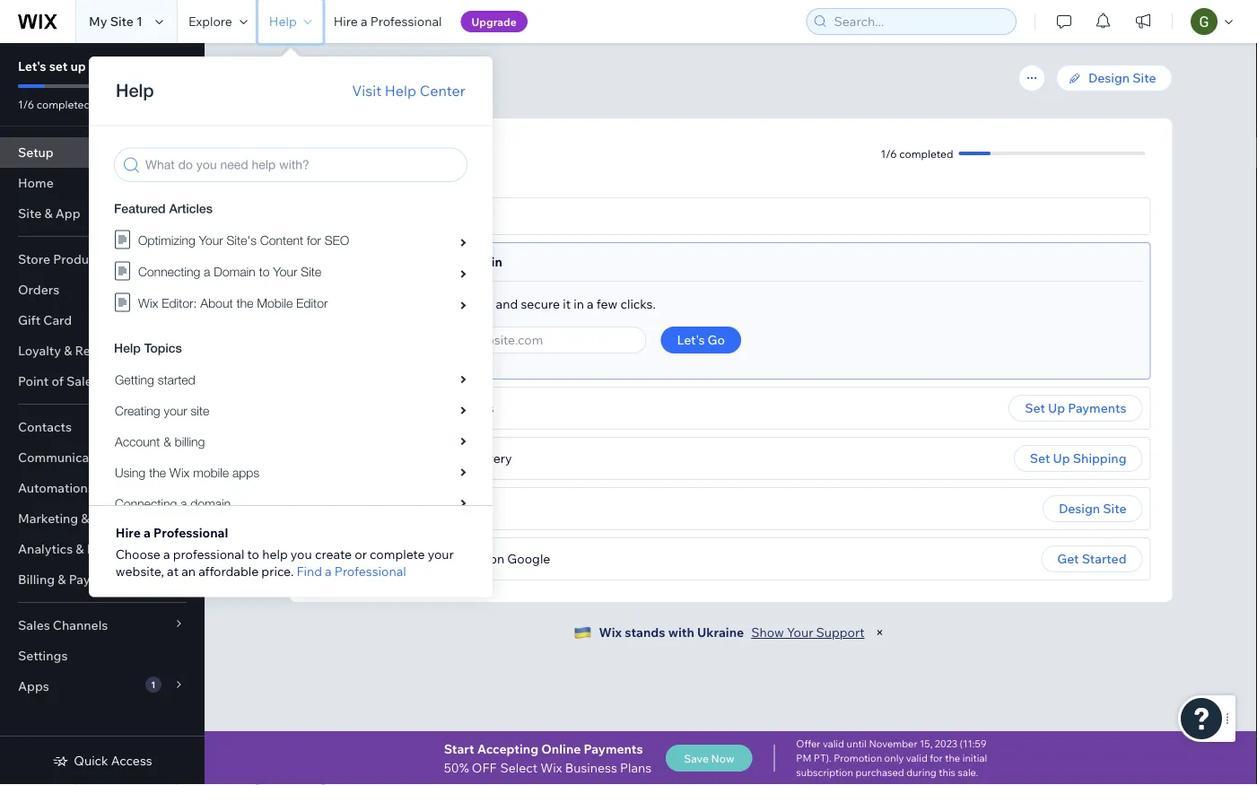 Task type: describe. For each thing, give the bounding box(es) containing it.
communications button
[[0, 443, 205, 473]]

site inside button
[[1104, 501, 1127, 517]]

it
[[563, 296, 571, 312]]

shipping
[[387, 451, 438, 466]]

1 horizontal spatial valid
[[907, 752, 928, 765]]

my
[[89, 13, 107, 29]]

1 horizontal spatial wix
[[599, 625, 622, 641]]

sidebar element
[[0, 43, 205, 786]]

e.g., mystunningwebsite.com field
[[369, 328, 641, 353]]

communications
[[18, 450, 119, 466]]

started
[[1082, 551, 1127, 567]]

up down "visit help center" link
[[379, 143, 399, 163]]

gift card
[[18, 312, 72, 328]]

setup link
[[0, 137, 205, 168]]

1 vertical spatial let's
[[311, 143, 348, 163]]

2023
[[935, 738, 958, 751]]

settings link
[[0, 641, 205, 672]]

offer valid until november 15, 2023 (11:59 pm pt). promotion only valid for the initial subscription purchased during this sale.
[[797, 738, 988, 779]]

point of sale link
[[0, 366, 205, 397]]

0 horizontal spatial hire a professional
[[116, 525, 228, 540]]

let's inside button
[[677, 332, 705, 348]]

find your perfect domain and secure it in a few clicks.
[[346, 296, 656, 312]]

let's set up your store inside sidebar "element"
[[18, 58, 150, 74]]

professional for hire a professional link
[[371, 13, 442, 29]]

this
[[939, 767, 956, 779]]

design inside button
[[1059, 501, 1101, 517]]

custom
[[410, 254, 455, 270]]

welcome,
[[290, 65, 407, 97]]

find for find a professional
[[297, 563, 322, 579]]

domain for custom
[[457, 254, 503, 270]]

your down "visit help center" link
[[402, 143, 437, 163]]

set inside sidebar "element"
[[49, 58, 68, 74]]

apps
[[18, 679, 49, 694]]

design site link
[[1057, 65, 1173, 92]]

marketing
[[18, 511, 78, 527]]

show
[[752, 625, 785, 641]]

pt).
[[814, 752, 832, 765]]

save
[[684, 752, 709, 765]]

subscription
[[797, 767, 854, 779]]

your
[[787, 625, 814, 641]]

home link
[[0, 168, 205, 198]]

sale
[[66, 373, 92, 389]]

up for payments
[[1049, 400, 1066, 416]]

set for set up shipping
[[1030, 451, 1051, 466]]

help inside "help" button
[[269, 13, 297, 29]]

found
[[371, 551, 405, 567]]

select
[[501, 760, 538, 775]]

card
[[43, 312, 72, 328]]

0 vertical spatial and
[[496, 296, 518, 312]]

0 horizontal spatial and
[[441, 451, 463, 466]]

delivery
[[466, 451, 512, 466]]

orders button
[[0, 275, 205, 305]]

find for find your perfect domain and secure it in a few clicks.
[[346, 296, 372, 312]]

go
[[708, 332, 725, 348]]

domain for perfect
[[449, 296, 493, 312]]

price.
[[262, 563, 294, 579]]

customers
[[425, 551, 487, 567]]

1 horizontal spatial completed
[[900, 147, 954, 160]]

professional for find a professional link
[[335, 563, 406, 579]]

billing & payments
[[18, 572, 127, 588]]

secure
[[521, 296, 560, 312]]

let's go button
[[661, 327, 742, 354]]

quick access button
[[52, 753, 152, 769]]

accepting
[[477, 741, 539, 757]]

up left payment
[[369, 400, 384, 416]]

1/6 inside sidebar "element"
[[18, 97, 34, 111]]

a down create
[[325, 563, 332, 579]]

to
[[247, 547, 259, 562]]

a inside choose a professional to help you create or complete your website, at an affordable price.
[[163, 547, 170, 562]]

get started button
[[1042, 546, 1143, 573]]

& for marketing
[[81, 511, 89, 527]]

1 horizontal spatial 1/6 completed
[[881, 147, 954, 160]]

50%
[[444, 760, 469, 775]]

sale.
[[958, 767, 979, 779]]

visit help center
[[352, 82, 466, 100]]

business
[[565, 760, 618, 775]]

complete
[[370, 547, 425, 562]]

up for shipping
[[1054, 451, 1071, 466]]

contacts
[[18, 419, 72, 435]]

until
[[847, 738, 867, 751]]

ukraine
[[698, 625, 744, 641]]

design site inside 'link'
[[1089, 70, 1157, 86]]

payments for billing & payments
[[69, 572, 127, 588]]

visit
[[352, 82, 382, 100]]

set for set up payments
[[1025, 400, 1046, 416]]

set up shipping
[[1030, 451, 1127, 466]]

choose
[[116, 547, 161, 562]]

explore
[[188, 13, 232, 29]]

gary
[[413, 65, 471, 97]]

professional
[[173, 547, 245, 562]]

analytics & reports button
[[0, 534, 205, 565]]

save now
[[684, 752, 735, 765]]

orders
[[18, 282, 59, 298]]

reports
[[87, 541, 134, 557]]

& for loyalty
[[64, 343, 72, 359]]

loyalty & referrals
[[18, 343, 128, 359]]

offer
[[797, 738, 821, 751]]

visit help center link
[[352, 80, 466, 101]]

set for set up shipping and delivery
[[346, 451, 366, 466]]

promotion
[[834, 752, 883, 765]]

help button
[[258, 0, 323, 43]]

1 horizontal spatial set
[[351, 143, 375, 163]]

design site button
[[1043, 496, 1143, 523]]

products
[[53, 251, 107, 267]]

center
[[420, 82, 466, 100]]

1/6 completed inside sidebar "element"
[[18, 97, 91, 111]]

a up choose
[[144, 525, 151, 540]]

let's go
[[677, 332, 725, 348]]

sales channels
[[18, 618, 108, 633]]

home
[[18, 175, 54, 191]]

access
[[111, 753, 152, 769]]

upgrade button
[[461, 11, 528, 32]]

your inside choose a professional to help you create or complete your website, at an affordable price.
[[428, 547, 454, 562]]

set up payments
[[1025, 400, 1127, 416]]

at
[[167, 563, 179, 579]]

find a professional
[[297, 563, 406, 579]]

& for billing
[[58, 572, 66, 588]]

an
[[182, 563, 196, 579]]

upgrade
[[472, 15, 517, 28]]



Task type: vqa. For each thing, say whether or not it's contained in the screenshot.
with
yes



Task type: locate. For each thing, give the bounding box(es) containing it.
store inside sidebar "element"
[[119, 58, 150, 74]]

0 vertical spatial 1/6
[[18, 97, 34, 111]]

1 horizontal spatial hire
[[334, 13, 358, 29]]

store down "center"
[[441, 143, 481, 163]]

& inside 'popup button'
[[44, 206, 53, 221]]

up inside sidebar "element"
[[70, 58, 86, 74]]

1 vertical spatial payments
[[69, 572, 127, 588]]

analytics
[[18, 541, 73, 557]]

or
[[355, 547, 367, 562]]

let's set up your store down my
[[18, 58, 150, 74]]

help inside "visit help center" link
[[385, 82, 417, 100]]

1 inside sidebar "element"
[[151, 679, 156, 690]]

store
[[18, 251, 50, 267]]

hire a professional link
[[323, 0, 453, 43]]

& left app
[[44, 206, 53, 221]]

during
[[907, 767, 937, 779]]

payments inside start accepting online payments 50% off select wix business plans
[[584, 741, 643, 757]]

0 horizontal spatial find
[[297, 563, 322, 579]]

my site 1
[[89, 13, 143, 29]]

your left website
[[390, 501, 416, 517]]

automations
[[18, 480, 94, 496]]

valid up the during
[[907, 752, 928, 765]]

15,
[[920, 738, 933, 751]]

0 vertical spatial let's set up your store
[[18, 58, 150, 74]]

0 vertical spatial payments
[[1069, 400, 1127, 416]]

1 vertical spatial 1/6 completed
[[881, 147, 954, 160]]

get left started at the right bottom of the page
[[1058, 551, 1080, 567]]

start
[[444, 741, 475, 757]]

0 horizontal spatial 1
[[137, 13, 143, 29]]

0 horizontal spatial 1/6 completed
[[18, 97, 91, 111]]

website,
[[116, 563, 164, 579]]

1 horizontal spatial let's set up your store
[[311, 143, 481, 163]]

1 vertical spatial hire
[[116, 525, 141, 540]]

set up shipping and delivery
[[346, 451, 512, 466]]

1 vertical spatial up
[[1054, 451, 1071, 466]]

up up setup link
[[70, 58, 86, 74]]

0 horizontal spatial 1/6
[[18, 97, 34, 111]]

0 horizontal spatial valid
[[823, 738, 845, 751]]

& for analytics
[[76, 541, 84, 557]]

loyalty
[[18, 343, 61, 359]]

(11:59
[[960, 738, 987, 751]]

payments up business
[[584, 741, 643, 757]]

0 vertical spatial wix
[[599, 625, 622, 641]]

payments down the analytics & reports dropdown button
[[69, 572, 127, 588]]

2 get from the left
[[1058, 551, 1080, 567]]

get for get found by customers on google
[[346, 551, 368, 567]]

1 vertical spatial and
[[441, 451, 463, 466]]

1 horizontal spatial store
[[441, 143, 481, 163]]

affordable
[[199, 563, 259, 579]]

2 vertical spatial let's
[[677, 332, 705, 348]]

your left perfect at the top of page
[[375, 296, 401, 312]]

1 horizontal spatial get
[[1058, 551, 1080, 567]]

wix down online
[[541, 760, 563, 775]]

app
[[55, 206, 80, 221]]

payments inside dropdown button
[[69, 572, 127, 588]]

1 horizontal spatial help
[[385, 82, 417, 100]]

show your support button
[[752, 625, 865, 641]]

marketing & seo button
[[0, 504, 205, 534]]

0 horizontal spatial let's set up your store
[[18, 58, 150, 74]]

0 horizontal spatial completed
[[37, 97, 91, 111]]

plans
[[620, 760, 652, 775]]

0 vertical spatial find
[[346, 296, 372, 312]]

get found by customers on google
[[346, 551, 551, 567]]

set down 'visit' at left top
[[351, 143, 375, 163]]

set up payment methods
[[346, 400, 494, 416]]

help right 'visit' at left top
[[385, 82, 417, 100]]

1/6
[[18, 97, 34, 111], [881, 147, 897, 160]]

hire up choose
[[116, 525, 141, 540]]

let's set up your store down "visit help center" link
[[311, 143, 481, 163]]

let's inside sidebar "element"
[[18, 58, 46, 74]]

1 horizontal spatial let's
[[311, 143, 348, 163]]

automations link
[[0, 473, 205, 504]]

payments inside button
[[1069, 400, 1127, 416]]

hire a professional inside hire a professional link
[[334, 13, 442, 29]]

methods
[[442, 400, 494, 416]]

your inside sidebar "element"
[[89, 58, 116, 74]]

design site inside button
[[1059, 501, 1127, 517]]

1 vertical spatial hire a professional
[[116, 525, 228, 540]]

up left "shipping"
[[1054, 451, 1071, 466]]

1 vertical spatial wix
[[541, 760, 563, 775]]

0 vertical spatial professional
[[371, 13, 442, 29]]

set up set up shipping at the right bottom of page
[[1025, 400, 1046, 416]]

by
[[408, 551, 422, 567]]

1 vertical spatial design site
[[1059, 501, 1127, 517]]

find down you
[[297, 563, 322, 579]]

off
[[472, 760, 497, 775]]

in
[[574, 296, 584, 312]]

with
[[669, 625, 695, 641]]

a right in
[[587, 296, 594, 312]]

find
[[346, 296, 372, 312], [297, 563, 322, 579]]

& left seo
[[81, 511, 89, 527]]

valid
[[823, 738, 845, 751], [907, 752, 928, 765]]

& right billing
[[58, 572, 66, 588]]

up
[[1049, 400, 1066, 416], [1054, 451, 1071, 466]]

up up set up shipping at the right bottom of page
[[1049, 400, 1066, 416]]

of
[[52, 373, 64, 389]]

design inside 'link'
[[1089, 70, 1130, 86]]

a left custom
[[400, 254, 407, 270]]

seo
[[92, 511, 119, 527]]

completed
[[37, 97, 91, 111], [900, 147, 954, 160]]

& right loyalty
[[64, 343, 72, 359]]

and left delivery
[[441, 451, 463, 466]]

1 vertical spatial set
[[351, 143, 375, 163]]

hire right "help" button in the left top of the page
[[334, 13, 358, 29]]

payments for set up payments
[[1069, 400, 1127, 416]]

a up welcome, gary
[[361, 13, 368, 29]]

1 vertical spatial let's set up your store
[[311, 143, 481, 163]]

design
[[1089, 70, 1130, 86], [346, 501, 387, 517], [1059, 501, 1101, 517]]

up inside button
[[1054, 451, 1071, 466]]

1 vertical spatial completed
[[900, 147, 954, 160]]

set
[[346, 400, 366, 416], [1025, 400, 1046, 416], [346, 451, 366, 466], [1030, 451, 1051, 466]]

0 vertical spatial let's
[[18, 58, 46, 74]]

1 vertical spatial store
[[441, 143, 481, 163]]

get started
[[1058, 551, 1127, 567]]

set inside button
[[1030, 451, 1051, 466]]

0 vertical spatial store
[[119, 58, 150, 74]]

sales
[[18, 618, 50, 633]]

your right by
[[428, 547, 454, 562]]

let's left go
[[677, 332, 705, 348]]

0 horizontal spatial store
[[119, 58, 150, 74]]

& left reports
[[76, 541, 84, 557]]

0 vertical spatial domain
[[457, 254, 503, 270]]

online
[[542, 741, 581, 757]]

get inside button
[[1058, 551, 1080, 567]]

wix inside start accepting online payments 50% off select wix business plans
[[541, 760, 563, 775]]

1 vertical spatial help
[[385, 82, 417, 100]]

perfect
[[404, 296, 446, 312]]

domain
[[457, 254, 503, 270], [449, 296, 493, 312]]

professional up welcome, gary
[[371, 13, 442, 29]]

let's down welcome,
[[311, 143, 348, 163]]

0 vertical spatial valid
[[823, 738, 845, 751]]

0 vertical spatial 1
[[137, 13, 143, 29]]

set left payment
[[346, 400, 366, 416]]

only
[[885, 752, 904, 765]]

pm
[[797, 752, 812, 765]]

november
[[869, 738, 918, 751]]

up left 'shipping'
[[369, 451, 384, 466]]

0 horizontal spatial payments
[[69, 572, 127, 588]]

your down my
[[89, 58, 116, 74]]

domain right perfect at the top of page
[[449, 296, 493, 312]]

hire a professional up the at
[[116, 525, 228, 540]]

get left found
[[346, 551, 368, 567]]

0 vertical spatial 1/6 completed
[[18, 97, 91, 111]]

hire
[[334, 13, 358, 29], [116, 525, 141, 540]]

set up setup
[[49, 58, 68, 74]]

0 vertical spatial hire a professional
[[334, 13, 442, 29]]

0 horizontal spatial get
[[346, 551, 368, 567]]

hire a professional up welcome, gary
[[334, 13, 442, 29]]

settings
[[18, 648, 68, 664]]

let's up setup
[[18, 58, 46, 74]]

set left 'shipping'
[[346, 451, 366, 466]]

0 vertical spatial design site
[[1089, 70, 1157, 86]]

store products
[[18, 251, 107, 267]]

store products button
[[0, 244, 205, 275]]

google
[[508, 551, 551, 567]]

valid up pt).
[[823, 738, 845, 751]]

1 vertical spatial 1/6
[[881, 147, 897, 160]]

help
[[269, 13, 297, 29], [385, 82, 417, 100]]

1 horizontal spatial and
[[496, 296, 518, 312]]

up inside button
[[1049, 400, 1066, 416]]

few
[[597, 296, 618, 312]]

site & app button
[[0, 198, 205, 229]]

let's set up your store
[[18, 58, 150, 74], [311, 143, 481, 163]]

1 horizontal spatial find
[[346, 296, 372, 312]]

1 down settings link
[[151, 679, 156, 690]]

billing
[[18, 572, 55, 588]]

domain up find your perfect domain and secure it in a few clicks. on the top
[[457, 254, 503, 270]]

contacts button
[[0, 412, 205, 443]]

point
[[18, 373, 49, 389]]

and left secure
[[496, 296, 518, 312]]

1 horizontal spatial hire a professional
[[334, 13, 442, 29]]

& for site
[[44, 206, 53, 221]]

payments up "shipping"
[[1069, 400, 1127, 416]]

0 horizontal spatial set
[[49, 58, 68, 74]]

0 horizontal spatial hire
[[116, 525, 141, 540]]

2 horizontal spatial let's
[[677, 332, 705, 348]]

1/6 completed
[[18, 97, 91, 111], [881, 147, 954, 160]]

completed inside sidebar "element"
[[37, 97, 91, 111]]

initial
[[963, 752, 988, 765]]

Search... field
[[829, 9, 1011, 34]]

1 vertical spatial domain
[[449, 296, 493, 312]]

a up the at
[[163, 547, 170, 562]]

site inside 'link'
[[1133, 70, 1157, 86]]

0 vertical spatial hire
[[334, 13, 358, 29]]

0 horizontal spatial let's
[[18, 58, 46, 74]]

sales channels button
[[0, 610, 205, 641]]

analytics & reports
[[18, 541, 134, 557]]

1 horizontal spatial payments
[[584, 741, 643, 757]]

get for get started
[[1058, 551, 1080, 567]]

1 horizontal spatial 1/6
[[881, 147, 897, 160]]

1 get from the left
[[346, 551, 368, 567]]

0 vertical spatial up
[[1049, 400, 1066, 416]]

find down connect
[[346, 296, 372, 312]]

wix left "stands"
[[599, 625, 622, 641]]

set left "shipping"
[[1030, 451, 1051, 466]]

professional up "professional"
[[154, 525, 228, 540]]

2 vertical spatial payments
[[584, 741, 643, 757]]

on
[[490, 551, 505, 567]]

channels
[[53, 618, 108, 633]]

2 horizontal spatial payments
[[1069, 400, 1127, 416]]

0 vertical spatial set
[[49, 58, 68, 74]]

find a professional link
[[297, 563, 406, 580]]

0 horizontal spatial help
[[269, 13, 297, 29]]

2 vertical spatial professional
[[335, 563, 406, 579]]

1 right my
[[137, 13, 143, 29]]

connect
[[346, 254, 397, 270]]

professional down or
[[335, 563, 406, 579]]

website
[[419, 501, 465, 517]]

shipping
[[1074, 451, 1127, 466]]

site & app
[[18, 206, 80, 221]]

set for set up payment methods
[[346, 400, 366, 416]]

0 vertical spatial help
[[269, 13, 297, 29]]

purchased
[[856, 767, 905, 779]]

1 vertical spatial find
[[297, 563, 322, 579]]

1 horizontal spatial 1
[[151, 679, 156, 690]]

set inside button
[[1025, 400, 1046, 416]]

site inside 'popup button'
[[18, 206, 42, 221]]

a
[[361, 13, 368, 29], [400, 254, 407, 270], [587, 296, 594, 312], [144, 525, 151, 540], [163, 547, 170, 562], [325, 563, 332, 579]]

1 vertical spatial professional
[[154, 525, 228, 540]]

0 vertical spatial completed
[[37, 97, 91, 111]]

set up payments button
[[1009, 395, 1143, 422]]

store down my site 1
[[119, 58, 150, 74]]

help right 'explore'
[[269, 13, 297, 29]]

gift card button
[[0, 305, 205, 336]]

up
[[70, 58, 86, 74], [379, 143, 399, 163], [369, 400, 384, 416], [369, 451, 384, 466]]

0 horizontal spatial wix
[[541, 760, 563, 775]]

the
[[946, 752, 961, 765]]

setup
[[18, 145, 54, 160]]

1 vertical spatial 1
[[151, 679, 156, 690]]

1 vertical spatial valid
[[907, 752, 928, 765]]



